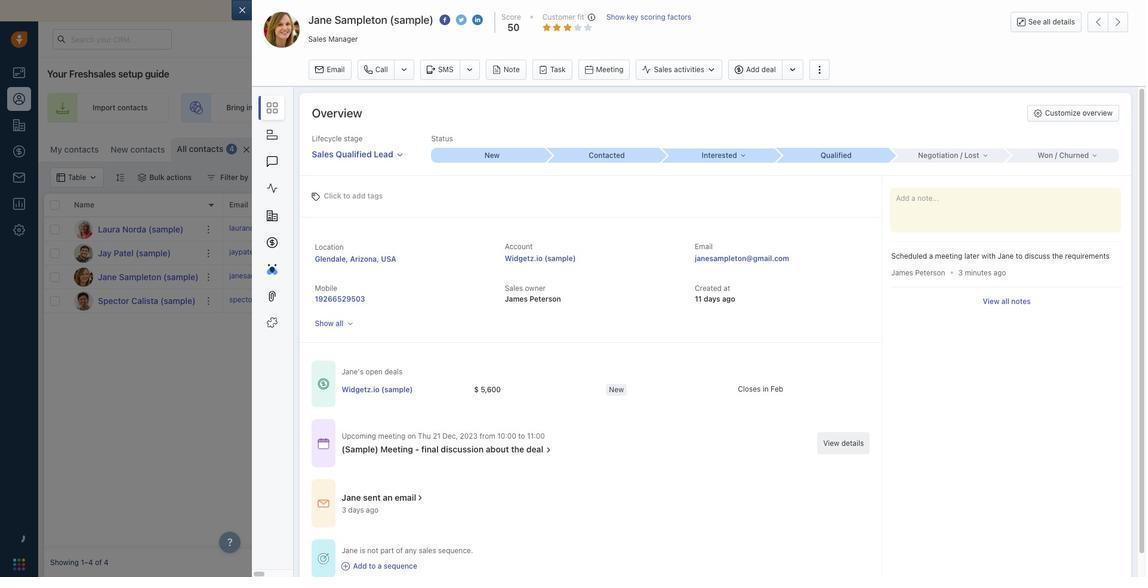 Task type: describe. For each thing, give the bounding box(es) containing it.
peterson down scheduled
[[915, 268, 945, 277]]

setup
[[118, 69, 143, 79]]

patel
[[114, 248, 134, 258]]

add to a sequence
[[353, 563, 417, 571]]

-
[[415, 445, 419, 455]]

scheduled a meeting later with jane to discuss the requirements
[[891, 252, 1110, 261]]

spectorcalista@gmail.com
[[229, 295, 318, 304]]

scheduled
[[891, 252, 927, 261]]

10:00
[[497, 432, 516, 441]]

l image
[[74, 220, 93, 239]]

ago inside created at 11 days ago
[[722, 295, 735, 304]]

lifecycle stage
[[312, 134, 363, 143]]

discuss
[[1025, 252, 1050, 261]]

import contacts for 'import contacts' "link"
[[93, 104, 148, 112]]

1–4
[[81, 559, 93, 568]]

sequence.
[[438, 547, 473, 556]]

all for view all notes
[[1001, 297, 1009, 306]]

widgetz.io (sample) for the rightmost widgetz.io (sample) "link"
[[856, 273, 924, 282]]

freshworks switcher image
[[13, 559, 25, 571]]

0 vertical spatial email
[[557, 5, 578, 16]]

spector calista (sample)
[[98, 296, 195, 306]]

3 for 3 days ago
[[342, 506, 346, 515]]

2 your from the left
[[680, 5, 698, 16]]

james down scheduled
[[891, 268, 913, 277]]

acme
[[856, 225, 875, 234]]

jane up sales manager
[[308, 14, 332, 26]]

add contact button
[[1076, 138, 1140, 158]]

all
[[177, 144, 187, 154]]

status
[[431, 134, 453, 143]]

improve
[[368, 5, 399, 16]]

row group containing laura norda (sample)
[[44, 218, 223, 313]]

0 horizontal spatial a
[[378, 563, 382, 571]]

all contacts 4
[[177, 144, 234, 154]]

email button
[[309, 60, 351, 80]]

account for account widgetz.io (sample)
[[505, 242, 533, 251]]

3684945781
[[319, 295, 362, 304]]

sequence
[[384, 563, 417, 571]]

3 for 3 minutes ago
[[958, 269, 963, 278]]

21
[[433, 432, 440, 441]]

1 vertical spatial the
[[511, 445, 524, 455]]

janesampleton@gmail.com inside press space to select this row. row
[[229, 272, 320, 280]]

press space to select this row. row containing 54
[[223, 290, 1140, 313]]

your freshsales setup guide
[[47, 69, 169, 79]]

j image
[[74, 268, 93, 287]]

glendale, arizona, usa link
[[315, 255, 396, 264]]

add deal inside button
[[746, 65, 776, 74]]

call
[[375, 65, 388, 74]]

e corp (sample) link
[[856, 249, 910, 258]]

inc
[[877, 225, 887, 234]]

click to add tags
[[324, 191, 383, 200]]

⌘ o
[[325, 145, 339, 154]]

1 vertical spatial details
[[841, 439, 864, 448]]

2 vertical spatial james peterson
[[691, 297, 745, 306]]

2-
[[500, 5, 509, 16]]

add for add contact button
[[1092, 143, 1106, 152]]

0 horizontal spatial email
[[229, 201, 248, 210]]

show for show all
[[315, 319, 334, 328]]

to right location
[[344, 248, 351, 257]]

overview
[[312, 106, 362, 120]]

0 horizontal spatial meeting
[[380, 445, 413, 455]]

0 horizontal spatial deal
[[526, 445, 543, 455]]

sales activities
[[654, 65, 704, 74]]

11
[[695, 295, 702, 304]]

email inside email janesampleton@gmail.com
[[695, 242, 713, 251]]

widgetz.io for the rightmost widgetz.io (sample) "link"
[[856, 273, 892, 282]]

to up the phone
[[343, 191, 350, 200]]

deals
[[385, 368, 403, 377]]

3 minutes ago
[[958, 269, 1006, 278]]

tags
[[367, 191, 383, 200]]

on
[[407, 432, 416, 441]]

connect
[[269, 5, 303, 16]]

(sample) right calista
[[160, 296, 195, 306]]

email inside button
[[327, 65, 345, 74]]

(sample) inside "link"
[[381, 385, 413, 394]]

mobile 19266529503
[[315, 284, 365, 304]]

table
[[941, 143, 959, 152]]

click inside press space to select this row. row
[[325, 248, 342, 257]]

(sample) right corp
[[881, 249, 910, 258]]

data
[[722, 5, 740, 16]]

won / churned
[[1038, 151, 1089, 160]]

4 inside all contacts 4
[[229, 145, 234, 154]]

+
[[319, 248, 323, 257]]

sales qualified lead link
[[312, 144, 403, 161]]

1 horizontal spatial janesampleton@gmail.com link
[[695, 253, 789, 265]]

1 horizontal spatial meeting
[[935, 252, 962, 261]]

requirements
[[1065, 252, 1110, 261]]

close image
[[1128, 8, 1134, 14]]

linkedin circled image
[[472, 14, 483, 26]]

0 horizontal spatial widgetz.io (sample) link
[[342, 385, 413, 395]]

enable
[[471, 5, 498, 16]]

import contacts button
[[973, 138, 1050, 158]]

techcave (sample)
[[856, 297, 919, 306]]

by
[[240, 173, 248, 182]]

lost
[[964, 151, 979, 160]]

negotiation / lost
[[918, 151, 979, 160]]

jaypatelsample@gmail.com + click to add
[[229, 248, 365, 257]]

sampleton inside overview dialog
[[335, 14, 387, 26]]

sms
[[438, 65, 453, 74]]

add for add deal link
[[1005, 104, 1018, 112]]

peterson up at
[[715, 249, 745, 258]]

0 horizontal spatial container_wx8msf4aqz5i3rn1 image
[[318, 553, 330, 565]]

(sample) left facebook circled icon
[[390, 14, 434, 26]]

way
[[509, 5, 524, 16]]

from
[[480, 432, 495, 441]]

press space to select this row. row containing laura norda (sample)
[[44, 218, 223, 242]]

1 vertical spatial jane sampleton (sample)
[[98, 272, 198, 282]]

⌘
[[325, 145, 331, 154]]

add to a sequence link
[[342, 562, 473, 572]]

freshsales
[[69, 69, 116, 79]]

container_wx8msf4aqz5i3rn1 image inside bulk actions button
[[138, 174, 146, 182]]

contacts inside "link"
[[117, 104, 148, 112]]

o
[[333, 145, 339, 154]]

james down created
[[691, 297, 713, 306]]

2 horizontal spatial deal
[[1020, 104, 1035, 112]]

s image
[[74, 292, 93, 311]]

50 inside score 50
[[507, 22, 520, 33]]

ago for 3 minutes ago
[[994, 269, 1006, 278]]

customer fit
[[542, 13, 584, 21]]

press space to select this row. row containing spector calista (sample)
[[44, 290, 223, 313]]

0 vertical spatial sales
[[700, 5, 720, 16]]

bulk
[[149, 173, 164, 182]]

3684945781 link
[[319, 295, 362, 307]]

press space to select this row. row containing jay patel (sample)
[[44, 242, 223, 266]]

1 vertical spatial janesampleton@gmail.com link
[[229, 271, 320, 284]]

deliverability
[[402, 5, 452, 16]]

show for show key scoring factors
[[606, 13, 625, 21]]

import for 'import contacts' "link"
[[93, 104, 115, 112]]

lead
[[374, 149, 393, 159]]

laura norda (sample)
[[98, 224, 183, 234]]

customize table button
[[884, 138, 967, 158]]

website
[[255, 104, 282, 112]]

50 inside press space to select this row. row
[[498, 272, 510, 282]]

add deal link
[[959, 93, 1056, 123]]

0 horizontal spatial days
[[348, 506, 364, 515]]

add contact
[[1092, 143, 1134, 152]]

0 vertical spatial a
[[929, 252, 933, 261]]

press space to select this row. row containing 50
[[223, 266, 1140, 290]]

to left discuss on the right of page
[[1016, 252, 1023, 261]]

email inside overview dialog
[[395, 493, 416, 503]]

overview dialog
[[232, 0, 1146, 578]]

mobile
[[315, 284, 337, 293]]

unqualified
[[780, 249, 818, 258]]

new contacts
[[111, 144, 165, 155]]

sent
[[363, 493, 381, 503]]

all right scoring
[[669, 5, 678, 16]]

negotiation / lost link
[[890, 148, 1005, 163]]

lauranordasample@gmail.com
[[229, 224, 331, 233]]

laura
[[98, 224, 120, 234]]

sales owner james peterson
[[505, 284, 561, 304]]

add inside overview dialog
[[352, 191, 365, 200]]

jay
[[98, 248, 112, 258]]

show key scoring factors
[[606, 13, 691, 21]]

2 horizontal spatial new
[[609, 385, 624, 394]]

0 horizontal spatial new
[[111, 144, 128, 155]]

(sample)
[[342, 445, 378, 455]]

(sample) down scheduled
[[894, 273, 924, 282]]

ago for 3 days ago
[[366, 506, 378, 515]]

0 vertical spatial james peterson
[[691, 249, 745, 258]]

import all your sales data link
[[640, 5, 742, 16]]

12 more...
[[278, 145, 312, 154]]

location
[[315, 243, 344, 252]]

laura norda (sample) link
[[98, 224, 183, 235]]

sales for sales activities
[[654, 65, 672, 74]]

jane's
[[342, 368, 364, 377]]

jane right with
[[998, 252, 1014, 261]]

row inside overview dialog
[[342, 378, 870, 403]]

jane sampleton (sample) inside overview dialog
[[308, 14, 434, 26]]

an
[[383, 493, 393, 503]]

twitter circled image
[[456, 14, 467, 26]]

part
[[380, 547, 394, 556]]

contacted
[[589, 151, 625, 160]]

view for view all notes
[[983, 297, 1000, 306]]

customize overview
[[1045, 109, 1113, 118]]

jane is not part of any sales sequence.
[[342, 547, 473, 556]]

(sample) right techcave
[[890, 297, 919, 306]]

sales inside overview dialog
[[419, 547, 436, 556]]



Task type: vqa. For each thing, say whether or not it's contained in the screenshot.
ago
yes



Task type: locate. For each thing, give the bounding box(es) containing it.
jane sent an email
[[342, 493, 416, 503]]

0 horizontal spatial 4
[[104, 559, 108, 568]]

a right scheduled
[[929, 252, 933, 261]]

stage
[[344, 134, 363, 143]]

Search your CRM... text field
[[53, 29, 172, 50]]

sales inside "sales owner james peterson"
[[505, 284, 523, 293]]

sales for sales manager
[[308, 34, 326, 43]]

1 vertical spatial 50
[[498, 272, 510, 282]]

peterson down at
[[715, 297, 745, 306]]

janesampleton@gmail.com down 'jaypatelsample@gmail.com' link
[[229, 272, 320, 280]]

press space to select this row. row containing jane sampleton (sample)
[[44, 266, 223, 290]]

account up owner
[[505, 242, 533, 251]]

container_wx8msf4aqz5i3rn1 image inside "filter by" button
[[207, 174, 216, 182]]

widgetz.io up techcave
[[856, 273, 892, 282]]

days down sent
[[348, 506, 364, 515]]

feb
[[771, 385, 783, 394]]

1 vertical spatial james peterson
[[891, 268, 945, 277]]

2 horizontal spatial ago
[[994, 269, 1006, 278]]

all down 3684945781 "link"
[[336, 319, 344, 328]]

all inside 'button'
[[1043, 17, 1051, 26]]

my
[[50, 144, 62, 155]]

1 vertical spatial account
[[505, 242, 533, 251]]

the down '10:00'
[[511, 445, 524, 455]]

name
[[74, 201, 94, 210]]

click up work
[[324, 191, 341, 200]]

jane right j icon
[[98, 272, 117, 282]]

add deal button
[[728, 60, 782, 80]]

1 horizontal spatial deal
[[762, 65, 776, 74]]

import contacts down add deal link
[[989, 143, 1044, 152]]

sampleton up manager on the top left of the page
[[335, 14, 387, 26]]

0 vertical spatial 50
[[507, 22, 520, 33]]

0 vertical spatial 3
[[958, 269, 963, 278]]

import right the key
[[640, 5, 667, 16]]

jane sampleton (sample) up manager on the top left of the page
[[308, 14, 434, 26]]

0 horizontal spatial janesampleton@gmail.com
[[229, 272, 320, 280]]

2 horizontal spatial widgetz.io (sample) link
[[856, 273, 924, 282]]

0 horizontal spatial show
[[315, 319, 334, 328]]

j image
[[74, 244, 93, 263]]

sales left manager on the top left of the page
[[308, 34, 326, 43]]

add right the glendale,
[[353, 248, 365, 257]]

2 add from the top
[[353, 248, 365, 257]]

/ left lost
[[960, 151, 962, 160]]

closes
[[738, 385, 761, 394]]

0 horizontal spatial sales
[[419, 547, 436, 556]]

import contacts down setup
[[93, 104, 148, 112]]

1 vertical spatial add deal
[[1005, 104, 1035, 112]]

janesampleton@gmail.com inside overview dialog
[[695, 254, 789, 263]]

the
[[1052, 252, 1063, 261], [511, 445, 524, 455]]

1 horizontal spatial container_wx8msf4aqz5i3rn1 image
[[680, 249, 688, 258]]

50 button
[[504, 22, 520, 33]]

3 left minutes
[[958, 269, 963, 278]]

0 horizontal spatial of
[[95, 559, 102, 568]]

3 days ago
[[342, 506, 378, 515]]

0 vertical spatial sampleton
[[335, 14, 387, 26]]

0 horizontal spatial view
[[823, 439, 839, 448]]

import right lost
[[989, 143, 1012, 152]]

meeting down the on on the left bottom
[[380, 445, 413, 455]]

contact
[[1108, 143, 1134, 152]]

churned
[[1059, 151, 1089, 160]]

widgetz.io inside "account widgetz.io (sample)"
[[505, 254, 543, 263]]

deal inside button
[[762, 65, 776, 74]]

grid
[[44, 193, 1140, 549]]

1 vertical spatial 4
[[104, 559, 108, 568]]

1 vertical spatial 3
[[342, 506, 346, 515]]

showing
[[50, 559, 79, 568]]

email up created
[[695, 242, 713, 251]]

new contacts button
[[105, 138, 171, 162], [111, 144, 165, 155]]

0 vertical spatial show
[[606, 13, 625, 21]]

import contacts inside 'import contacts' "link"
[[93, 104, 148, 112]]

account inside "account widgetz.io (sample)"
[[505, 242, 533, 251]]

import for import contacts button
[[989, 143, 1012, 152]]

0 vertical spatial email
[[327, 65, 345, 74]]

widgetz.io
[[505, 254, 543, 263], [856, 273, 892, 282], [342, 385, 380, 394]]

sales
[[308, 34, 326, 43], [654, 65, 672, 74], [312, 149, 334, 159], [505, 284, 523, 293]]

widgetz.io (sample) inside press space to select this row. row
[[856, 273, 924, 282]]

ago down sent
[[366, 506, 378, 515]]

in for bring
[[247, 104, 253, 112]]

email right an
[[395, 493, 416, 503]]

row group containing 18
[[223, 218, 1140, 313]]

2 horizontal spatial of
[[547, 5, 555, 16]]

2 vertical spatial container_wx8msf4aqz5i3rn1 image
[[318, 553, 330, 565]]

see
[[1028, 17, 1041, 26]]

click right the +
[[325, 248, 342, 257]]

in right the bring on the left of page
[[247, 104, 253, 112]]

0 vertical spatial click
[[324, 191, 341, 200]]

janesampleton@gmail.com link up "spectorcalista@gmail.com"
[[229, 271, 320, 284]]

meeting
[[935, 252, 962, 261], [378, 432, 405, 441]]

all for see all details
[[1043, 17, 1051, 26]]

corp
[[862, 249, 879, 258]]

0 vertical spatial details
[[1053, 17, 1075, 26]]

sales for sales qualified lead
[[312, 149, 334, 159]]

view all notes link
[[983, 297, 1031, 307]]

in left feb
[[763, 385, 769, 394]]

1 vertical spatial widgetz.io
[[856, 273, 892, 282]]

/ for churned
[[1055, 151, 1057, 160]]

your
[[47, 69, 67, 79]]

(sample) up the jane sampleton (sample) link
[[136, 248, 171, 258]]

james inside "sales owner james peterson"
[[505, 295, 528, 304]]

(sample) inside "account widgetz.io (sample)"
[[545, 254, 576, 263]]

email right sync
[[557, 5, 578, 16]]

details inside 'button'
[[1053, 17, 1075, 26]]

new inside 'link'
[[484, 151, 500, 160]]

james peterson down scheduled
[[891, 268, 945, 277]]

widgetz.io (sample) down open
[[342, 385, 413, 394]]

phone
[[339, 201, 361, 210]]

2 row group from the left
[[223, 218, 1140, 313]]

5,600
[[481, 385, 501, 394]]

sales activities button
[[636, 60, 728, 80], [636, 60, 722, 80]]

1 horizontal spatial widgetz.io (sample) link
[[505, 254, 576, 263]]

ago
[[994, 269, 1006, 278], [722, 295, 735, 304], [366, 506, 378, 515]]

/
[[960, 151, 962, 160], [1055, 151, 1057, 160]]

1 vertical spatial show
[[315, 319, 334, 328]]

0 vertical spatial days
[[704, 295, 720, 304]]

1 vertical spatial customize
[[903, 143, 940, 152]]

1 horizontal spatial sampleton
[[335, 14, 387, 26]]

sales manager
[[308, 34, 358, 43]]

widgetz.io (sample) link down open
[[342, 385, 413, 395]]

2 vertical spatial email
[[695, 242, 713, 251]]

james up created
[[691, 249, 713, 258]]

email
[[557, 5, 578, 16], [395, 493, 416, 503]]

of left any
[[396, 547, 403, 556]]

account widgetz.io (sample)
[[505, 242, 576, 263]]

2 vertical spatial import
[[989, 143, 1012, 152]]

name row
[[44, 194, 223, 218]]

4 right 1–4 at the left bottom of the page
[[104, 559, 108, 568]]

row group
[[44, 218, 223, 313], [223, 218, 1140, 313]]

sales up 54
[[505, 284, 523, 293]]

1 horizontal spatial show
[[606, 13, 625, 21]]

1 horizontal spatial ago
[[722, 295, 735, 304]]

row containing closes in feb
[[342, 378, 870, 403]]

glendale,
[[315, 255, 348, 264]]

to left 11:00
[[518, 432, 525, 441]]

1 vertical spatial sales
[[419, 547, 436, 556]]

sampleton inside press space to select this row. row
[[119, 272, 161, 282]]

facebook circled image
[[439, 14, 450, 26]]

see all details
[[1028, 17, 1075, 26]]

import inside button
[[989, 143, 1012, 152]]

in inside overview dialog
[[763, 385, 769, 394]]

customize for customize table
[[903, 143, 940, 152]]

of inside overview dialog
[[396, 547, 403, 556]]

1 horizontal spatial import contacts
[[989, 143, 1044, 152]]

details
[[1053, 17, 1075, 26], [841, 439, 864, 448]]

19266529503 link
[[315, 295, 365, 304]]

customer
[[542, 13, 575, 21]]

2 horizontal spatial import
[[989, 143, 1012, 152]]

guide
[[145, 69, 169, 79]]

sampleton down jay patel (sample) link
[[119, 272, 161, 282]]

widgetz.io (sample)
[[856, 273, 924, 282], [342, 385, 413, 394]]

sales left data
[[700, 5, 720, 16]]

1 vertical spatial deal
[[1020, 104, 1035, 112]]

1 horizontal spatial email
[[327, 65, 345, 74]]

of right 1–4 at the left bottom of the page
[[95, 559, 102, 568]]

open
[[366, 368, 383, 377]]

container_wx8msf4aqz5i3rn1 image
[[138, 174, 146, 182], [207, 174, 216, 182], [318, 379, 330, 390], [318, 438, 330, 450], [545, 446, 553, 455], [416, 494, 425, 502], [318, 498, 330, 510], [342, 563, 350, 571]]

meeting inside meeting button
[[596, 65, 623, 74]]

customize inside customize table button
[[903, 143, 940, 152]]

0 vertical spatial ago
[[994, 269, 1006, 278]]

(sample)
[[390, 14, 434, 26], [148, 224, 183, 234], [889, 225, 919, 234], [136, 248, 171, 258], [881, 249, 910, 258], [545, 254, 576, 263], [163, 272, 198, 282], [894, 273, 924, 282], [160, 296, 195, 306], [890, 297, 919, 306], [381, 385, 413, 394]]

container_wx8msf4aqz5i3rn1 image
[[892, 144, 900, 152], [680, 249, 688, 258], [318, 553, 330, 565]]

0 vertical spatial account
[[856, 201, 885, 210]]

filter by
[[220, 173, 248, 182]]

widgetz.io inside "link"
[[342, 385, 380, 394]]

customize inside customize overview 'button'
[[1045, 109, 1081, 118]]

key
[[627, 13, 638, 21]]

your right scoring
[[680, 5, 698, 16]]

about
[[486, 445, 509, 455]]

0 horizontal spatial in
[[247, 104, 253, 112]]

0 horizontal spatial sampleton
[[119, 272, 161, 282]]

days down created
[[704, 295, 720, 304]]

widgetz.io (sample) link up the techcave (sample) link at bottom
[[856, 273, 924, 282]]

press space to select this row. row containing 18
[[223, 242, 1140, 266]]

qualified inside 'link'
[[336, 149, 372, 159]]

my contacts button
[[44, 138, 105, 162], [50, 144, 99, 155]]

janesampleton@gmail.com up at
[[695, 254, 789, 263]]

account inside grid
[[856, 201, 885, 210]]

press space to select this row. row
[[44, 218, 223, 242], [223, 218, 1140, 242], [44, 242, 223, 266], [223, 242, 1140, 266], [44, 266, 223, 290], [223, 266, 1140, 290], [44, 290, 223, 313], [223, 290, 1140, 313]]

1 vertical spatial click
[[325, 248, 342, 257]]

leads
[[283, 104, 302, 112]]

add up the phone
[[352, 191, 365, 200]]

peterson down owner
[[530, 295, 561, 304]]

press space to select this row. row containing lauranordasample@gmail.com
[[223, 218, 1140, 242]]

notes
[[1011, 297, 1031, 306]]

email down sales manager
[[327, 65, 345, 74]]

0 vertical spatial meeting
[[935, 252, 962, 261]]

arizona,
[[350, 255, 379, 264]]

to down the not
[[369, 563, 376, 571]]

$ 5,600
[[474, 385, 501, 394]]

1 row group from the left
[[44, 218, 223, 313]]

account up acme
[[856, 201, 885, 210]]

click inside overview dialog
[[324, 191, 341, 200]]

jane up 3 days ago at left
[[342, 493, 361, 503]]

james peterson inside overview dialog
[[891, 268, 945, 277]]

0 vertical spatial janesampleton@gmail.com link
[[695, 253, 789, 265]]

0 horizontal spatial meeting
[[378, 432, 405, 441]]

0 horizontal spatial /
[[960, 151, 962, 160]]

janesampleton@gmail.com link up at
[[695, 253, 789, 265]]

view all notes
[[983, 297, 1031, 306]]

0 vertical spatial widgetz.io (sample) link
[[505, 254, 576, 263]]

1 vertical spatial of
[[396, 547, 403, 556]]

0 horizontal spatial import
[[93, 104, 115, 112]]

0 horizontal spatial 3
[[342, 506, 346, 515]]

(sample) down deals
[[381, 385, 413, 394]]

all left the notes
[[1001, 297, 1009, 306]]

a down the not
[[378, 563, 382, 571]]

show down 3684945781 "link"
[[315, 319, 334, 328]]

widgetz.io for left widgetz.io (sample) "link"
[[342, 385, 380, 394]]

call button
[[357, 60, 394, 80]]

import contacts group
[[973, 138, 1070, 158]]

email down filter by
[[229, 201, 248, 210]]

show left the key
[[606, 13, 625, 21]]

0 horizontal spatial jane sampleton (sample)
[[98, 272, 198, 282]]

1 horizontal spatial widgetz.io (sample)
[[856, 273, 924, 282]]

jane sampleton (sample) up spector calista (sample) in the left bottom of the page
[[98, 272, 198, 282]]

1 horizontal spatial import
[[640, 5, 667, 16]]

all for show all
[[336, 319, 344, 328]]

2 vertical spatial widgetz.io (sample) link
[[342, 385, 413, 395]]

/ right won
[[1055, 151, 1057, 160]]

row
[[342, 378, 870, 403]]

cell
[[940, 218, 1140, 241], [402, 242, 492, 265], [940, 242, 1140, 265], [402, 266, 492, 289], [581, 266, 671, 289], [940, 266, 1140, 289], [402, 290, 492, 313], [581, 290, 671, 313], [760, 290, 850, 313], [940, 290, 1140, 313]]

filter by button
[[199, 168, 256, 188]]

peterson inside "sales owner james peterson"
[[530, 295, 561, 304]]

1 horizontal spatial your
[[680, 5, 698, 16]]

in inside 'link'
[[247, 104, 253, 112]]

50 up 54
[[498, 272, 510, 282]]

spector calista (sample) link
[[98, 295, 195, 307]]

1 add from the top
[[352, 191, 365, 200]]

(sample) up owner
[[545, 254, 576, 263]]

interested
[[702, 151, 737, 160]]

(sample) up spector calista (sample) in the left bottom of the page
[[163, 272, 198, 282]]

0 vertical spatial the
[[1052, 252, 1063, 261]]

0 horizontal spatial your
[[305, 5, 323, 16]]

2 horizontal spatial widgetz.io
[[856, 273, 892, 282]]

your left mailbox
[[305, 5, 323, 16]]

1 horizontal spatial janesampleton@gmail.com
[[695, 254, 789, 263]]

1 vertical spatial email
[[395, 493, 416, 503]]

widgetz.io (sample) for left widgetz.io (sample) "link"
[[342, 385, 413, 394]]

days
[[704, 295, 720, 304], [348, 506, 364, 515]]

widgetz.io up owner
[[505, 254, 543, 263]]

2 vertical spatial of
[[95, 559, 102, 568]]

james peterson down at
[[691, 297, 745, 306]]

showing 1–4 of 4
[[50, 559, 108, 568]]

days inside created at 11 days ago
[[704, 295, 720, 304]]

2 / from the left
[[1055, 151, 1057, 160]]

sales qualified lead
[[312, 149, 393, 159]]

the right discuss on the right of page
[[1052, 252, 1063, 261]]

any
[[405, 547, 417, 556]]

widgetz.io inside press space to select this row. row
[[856, 273, 892, 282]]

1 vertical spatial in
[[763, 385, 769, 394]]

spectorcalista@gmail.com link
[[229, 295, 318, 307]]

contacts inside button
[[1014, 143, 1044, 152]]

of
[[547, 5, 555, 16], [396, 547, 403, 556], [95, 559, 102, 568]]

2 horizontal spatial container_wx8msf4aqz5i3rn1 image
[[892, 144, 900, 152]]

ago down scheduled a meeting later with jane to discuss the requirements
[[994, 269, 1006, 278]]

connect your mailbox to improve deliverability and enable 2-way sync of email conversations. import all your sales data
[[269, 5, 740, 16]]

(sample) right the inc
[[889, 225, 919, 234]]

container_wx8msf4aqz5i3rn1 image inside add to a sequence link
[[342, 563, 350, 571]]

import contacts inside import contacts button
[[989, 143, 1044, 152]]

1 horizontal spatial days
[[704, 295, 720, 304]]

1 vertical spatial widgetz.io (sample)
[[342, 385, 413, 394]]

customize for customize overview
[[1045, 109, 1081, 118]]

add inside press space to select this row. row
[[353, 248, 365, 257]]

1 vertical spatial a
[[378, 563, 382, 571]]

account for account
[[856, 201, 885, 210]]

1 / from the left
[[960, 151, 962, 160]]

1 horizontal spatial account
[[856, 201, 885, 210]]

meeting right task
[[596, 65, 623, 74]]

import down your freshsales setup guide
[[93, 104, 115, 112]]

1 horizontal spatial a
[[929, 252, 933, 261]]

created
[[695, 284, 722, 293]]

(sample) right norda
[[148, 224, 183, 234]]

widgetz.io (sample) link
[[505, 254, 576, 263], [856, 273, 924, 282], [342, 385, 413, 395]]

in for closes
[[763, 385, 769, 394]]

import inside "link"
[[93, 104, 115, 112]]

1 horizontal spatial meeting
[[596, 65, 623, 74]]

widgetz.io (sample) up the techcave (sample) link at bottom
[[856, 273, 924, 282]]

ago down at
[[722, 295, 735, 304]]

1 horizontal spatial email
[[557, 5, 578, 16]]

view for view details
[[823, 439, 839, 448]]

1 horizontal spatial of
[[396, 547, 403, 556]]

1 vertical spatial meeting
[[378, 432, 405, 441]]

e
[[856, 249, 860, 258]]

0 horizontal spatial account
[[505, 242, 533, 251]]

grid containing 18
[[44, 193, 1140, 549]]

sales down lifecycle
[[312, 149, 334, 159]]

widgetz.io down jane's
[[342, 385, 380, 394]]

1 horizontal spatial qualified
[[821, 151, 852, 160]]

1 vertical spatial container_wx8msf4aqz5i3rn1 image
[[680, 249, 688, 258]]

james down owner
[[505, 295, 528, 304]]

scoring
[[640, 13, 666, 21]]

closes in feb
[[738, 385, 783, 394]]

1 horizontal spatial jane sampleton (sample)
[[308, 14, 434, 26]]

50 down score
[[507, 22, 520, 33]]

1 horizontal spatial new
[[484, 151, 500, 160]]

sales
[[700, 5, 720, 16], [419, 547, 436, 556]]

container_wx8msf4aqz5i3rn1 image inside customize table button
[[892, 144, 900, 152]]

1 vertical spatial widgetz.io (sample) link
[[856, 273, 924, 282]]

0 horizontal spatial email
[[395, 493, 416, 503]]

meeting left later
[[935, 252, 962, 261]]

of right sync
[[547, 5, 555, 16]]

jane left is
[[342, 547, 358, 556]]

0 vertical spatial of
[[547, 5, 555, 16]]

add for add to a sequence link
[[353, 563, 367, 571]]

james peterson up at
[[691, 249, 745, 258]]

all
[[669, 5, 678, 16], [1043, 17, 1051, 26], [1001, 297, 1009, 306], [336, 319, 344, 328]]

1 horizontal spatial /
[[1055, 151, 1057, 160]]

sales inside 'link'
[[312, 149, 334, 159]]

1 horizontal spatial details
[[1053, 17, 1075, 26]]

3 down jane sent an email
[[342, 506, 346, 515]]

1 vertical spatial import
[[93, 104, 115, 112]]

show key scoring factors link
[[606, 12, 691, 34]]

customize table
[[903, 143, 959, 152]]

all right see
[[1043, 17, 1051, 26]]

meeting left the on on the left bottom
[[378, 432, 405, 441]]

jaypatelsample@gmail.com
[[229, 248, 321, 257]]

import contacts for import contacts button
[[989, 143, 1044, 152]]

0 horizontal spatial widgetz.io (sample)
[[342, 385, 413, 394]]

$
[[474, 385, 479, 394]]

0 horizontal spatial widgetz.io
[[342, 385, 380, 394]]

to right mailbox
[[358, 5, 366, 16]]

spectorcalista@gmail.com 3684945781
[[229, 295, 362, 304]]

all contacts link
[[177, 143, 223, 155]]

view details link
[[817, 433, 870, 455]]

1 horizontal spatial widgetz.io
[[505, 254, 543, 263]]

widgetz.io (sample) inside row
[[342, 385, 413, 394]]

jane inside press space to select this row. row
[[98, 272, 117, 282]]

/ for lost
[[960, 151, 962, 160]]

4
[[229, 145, 234, 154], [104, 559, 108, 568]]

1 vertical spatial add
[[353, 248, 365, 257]]

1 your from the left
[[305, 5, 323, 16]]

0 vertical spatial import contacts
[[93, 104, 148, 112]]

1 horizontal spatial customize
[[1045, 109, 1081, 118]]

jane sampleton (sample) link
[[98, 271, 198, 283]]



